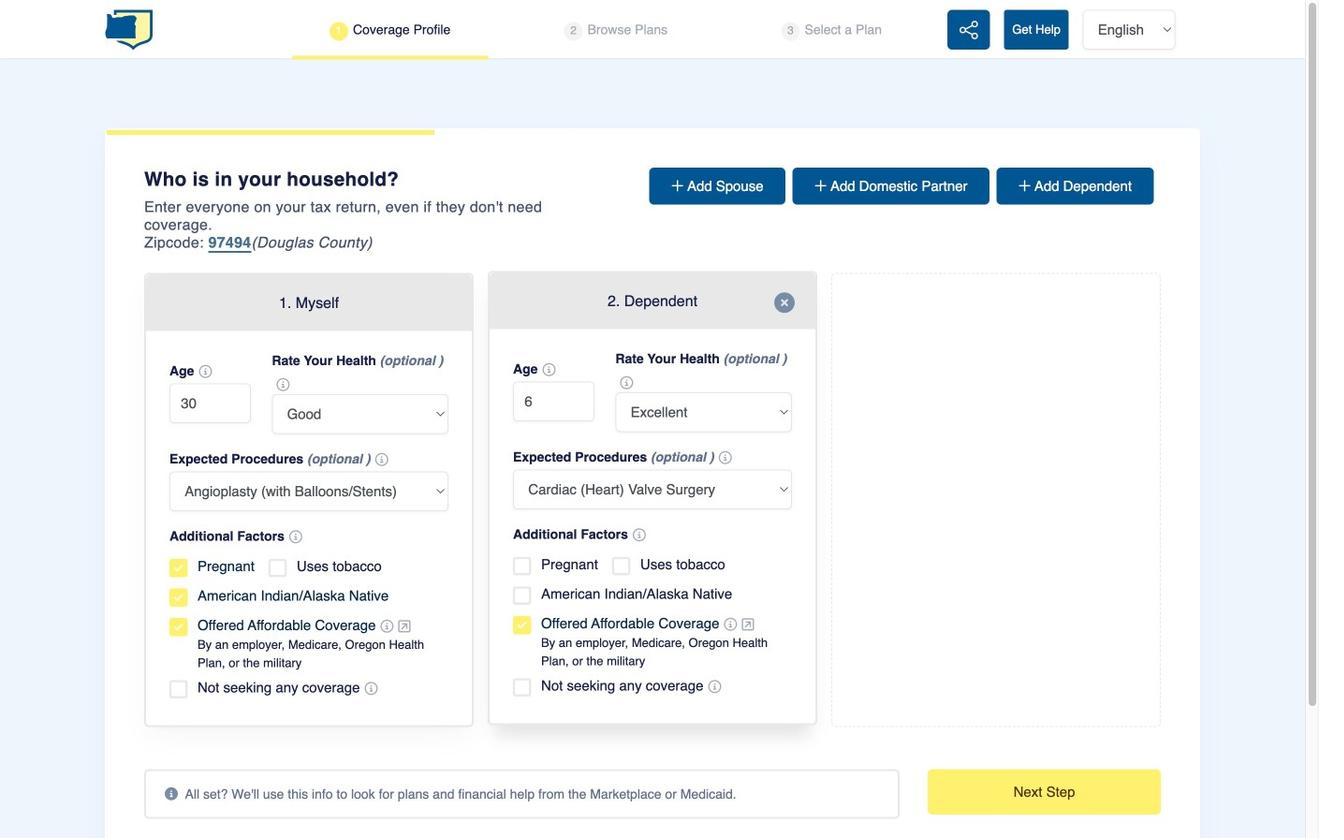 Task type: vqa. For each thing, say whether or not it's contained in the screenshot.
info circle icon to the right
no



Task type: locate. For each thing, give the bounding box(es) containing it.
1 horizontal spatial plus image
[[1019, 179, 1035, 193]]

times circle image
[[774, 292, 795, 313]]

Ex. 32 text field
[[169, 384, 251, 423]]

external link square image
[[742, 617, 754, 632], [398, 619, 411, 633]]

plus image
[[815, 179, 831, 193]]

plus image
[[672, 179, 687, 193], [1019, 179, 1035, 193]]

2 plus image from the left
[[1019, 179, 1035, 193]]

info circle image
[[543, 363, 556, 377], [199, 365, 212, 378], [277, 378, 290, 391], [375, 453, 388, 466], [633, 529, 646, 542], [289, 530, 302, 544], [708, 680, 721, 693], [365, 682, 378, 695]]

info circle image
[[620, 376, 633, 389], [719, 451, 732, 464], [724, 618, 737, 631], [381, 620, 394, 633], [165, 787, 185, 800]]

0 horizontal spatial plus image
[[672, 179, 687, 193]]

state logo image
[[105, 9, 153, 51]]

1 horizontal spatial external link square image
[[742, 617, 754, 632]]

0 horizontal spatial external link square image
[[398, 619, 411, 633]]

Ex. 32 text field
[[513, 382, 594, 421]]



Task type: describe. For each thing, give the bounding box(es) containing it.
external link square image for ex. 32 text box on the left
[[398, 619, 411, 633]]

share image
[[960, 20, 978, 41]]

external link square image for ex. 32 text field on the left
[[742, 617, 754, 632]]

1 plus image from the left
[[672, 179, 687, 193]]



